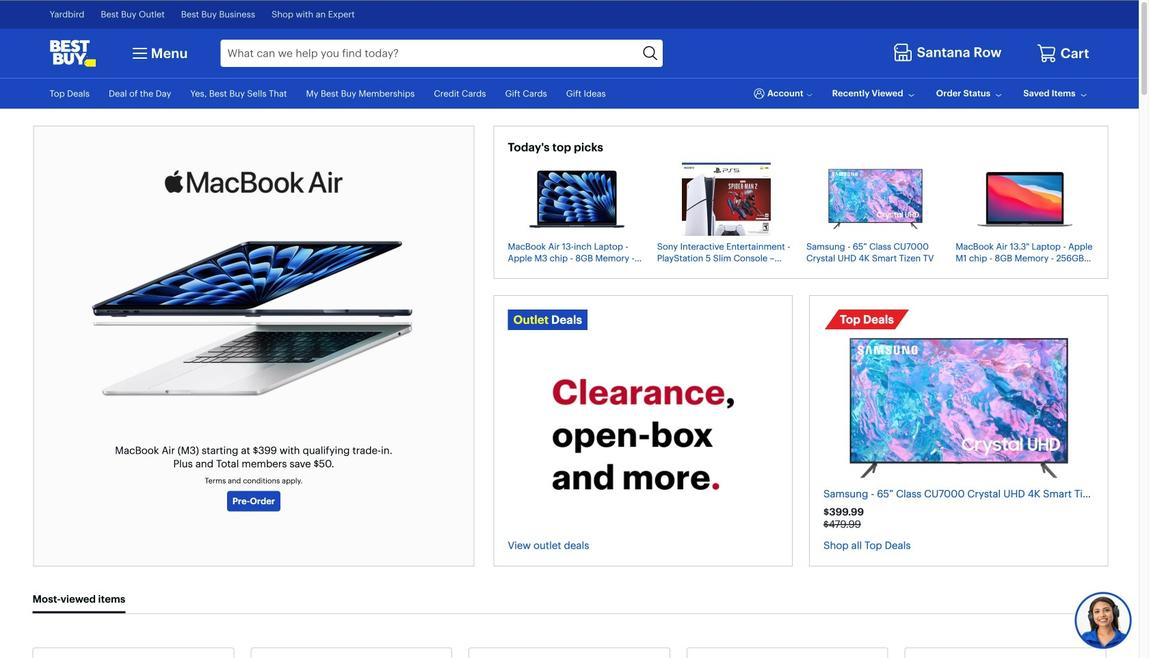 Task type: describe. For each thing, give the bounding box(es) containing it.
cart icon image
[[1037, 43, 1057, 64]]

best buy help human beacon image
[[1074, 592, 1132, 650]]

bestbuy.com image
[[50, 40, 96, 67]]



Task type: locate. For each thing, give the bounding box(es) containing it.
utility element
[[50, 79, 1089, 109]]

menu image
[[129, 42, 151, 64]]

Type to search. Navigate forward to hear suggestions text field
[[221, 40, 639, 67]]

tab list
[[32, 588, 1106, 615]]



Task type: vqa. For each thing, say whether or not it's contained in the screenshot.
top now
no



